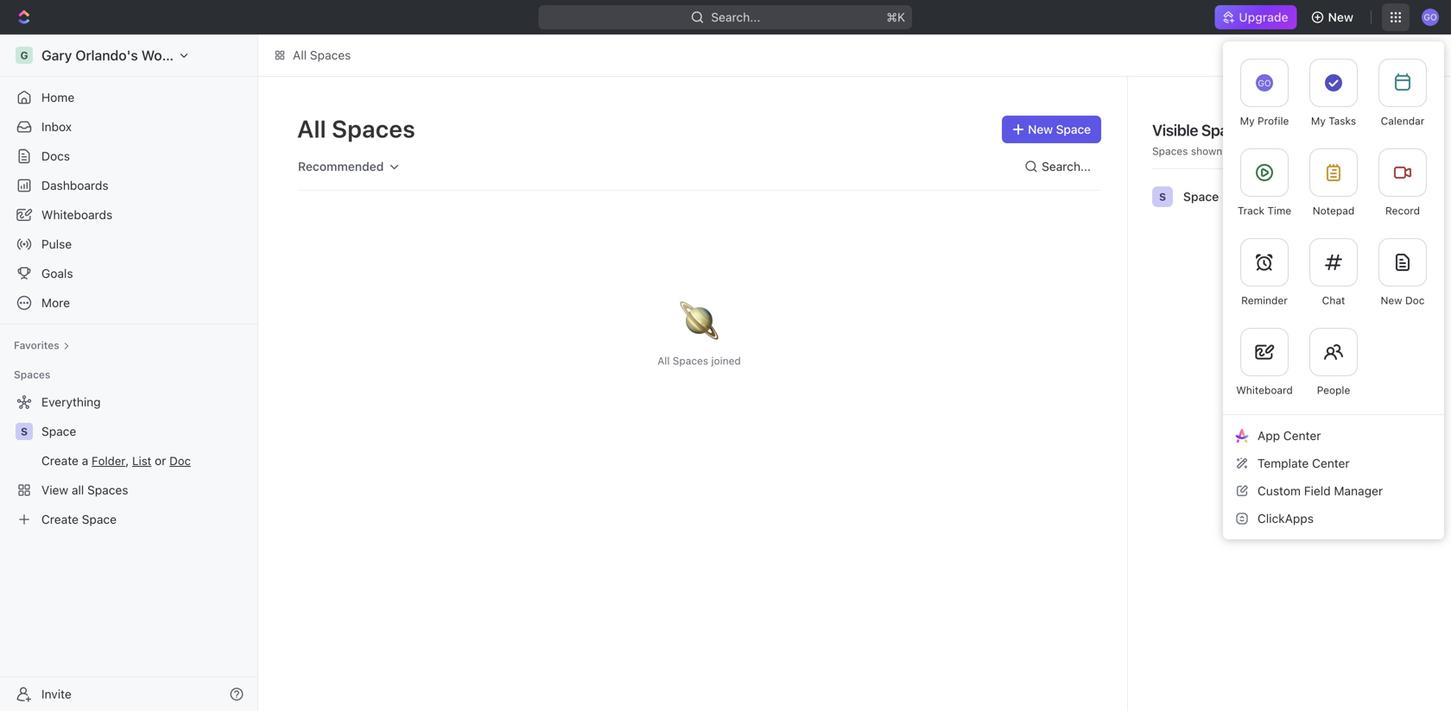 Task type: locate. For each thing, give the bounding box(es) containing it.
new up my tasks button
[[1328, 10, 1354, 24]]

space inside "sidebar" 'navigation'
[[41, 425, 76, 439]]

0 horizontal spatial space, , element
[[16, 423, 33, 441]]

0 vertical spatial space
[[1056, 122, 1091, 136]]

0 vertical spatial search...
[[711, 10, 761, 24]]

dashboards
[[41, 178, 108, 193]]

1 vertical spatial new
[[1028, 122, 1053, 136]]

1 horizontal spatial my
[[1311, 115, 1326, 127]]

all spaces
[[293, 48, 351, 62], [297, 114, 415, 143]]

1 my from the left
[[1240, 115, 1255, 127]]

dashboards link
[[7, 172, 250, 200]]

goals
[[41, 266, 73, 281]]

space, , element inside "sidebar" 'navigation'
[[16, 423, 33, 441]]

center inside button
[[1283, 429, 1321, 443]]

go
[[1258, 78, 1271, 88]]

search...
[[711, 10, 761, 24], [1042, 159, 1091, 174]]

my for my tasks
[[1311, 115, 1326, 127]]

0 horizontal spatial my
[[1240, 115, 1255, 127]]

custom field manager button
[[1230, 478, 1437, 505]]

new for new space
[[1028, 122, 1053, 136]]

2 my from the left
[[1311, 115, 1326, 127]]

people
[[1317, 384, 1350, 396]]

spaces
[[310, 48, 351, 62], [332, 114, 415, 143], [1201, 121, 1252, 139], [1152, 145, 1188, 157], [673, 355, 708, 367], [14, 369, 50, 381]]

clickapps
[[1258, 512, 1314, 526]]

s inside 'navigation'
[[21, 426, 28, 438]]

2 vertical spatial new
[[1381, 295, 1402, 307]]

new space button
[[1002, 116, 1101, 143]]

1 horizontal spatial new
[[1328, 10, 1354, 24]]

1 vertical spatial space
[[1183, 190, 1219, 204]]

my inside button
[[1311, 115, 1326, 127]]

my
[[1240, 115, 1255, 127], [1311, 115, 1326, 127]]

new up search... button
[[1028, 122, 1053, 136]]

favorites button
[[7, 335, 77, 356]]

my left profile
[[1240, 115, 1255, 127]]

1 vertical spatial search...
[[1042, 159, 1091, 174]]

whiteboard
[[1236, 384, 1293, 396]]

track
[[1238, 205, 1265, 217]]

track time button
[[1230, 138, 1299, 228]]

1 horizontal spatial space
[[1056, 122, 1091, 136]]

calendar
[[1381, 115, 1425, 127]]

0 vertical spatial new
[[1328, 10, 1354, 24]]

1 vertical spatial s
[[21, 426, 28, 438]]

my tasks
[[1311, 115, 1356, 127]]

time
[[1267, 205, 1291, 217]]

sidebar navigation
[[0, 35, 258, 712]]

people button
[[1299, 318, 1368, 408]]

calendar button
[[1368, 48, 1437, 138]]

center
[[1283, 429, 1321, 443], [1312, 456, 1350, 471]]

in
[[1225, 145, 1234, 157]]

1 vertical spatial center
[[1312, 456, 1350, 471]]

0 horizontal spatial space
[[41, 425, 76, 439]]

reminder button
[[1230, 228, 1299, 318]]

new for new
[[1328, 10, 1354, 24]]

1 vertical spatial space, , element
[[16, 423, 33, 441]]

profile
[[1258, 115, 1289, 127]]

home
[[41, 90, 74, 105]]

visible
[[1152, 121, 1198, 139]]

2 horizontal spatial space
[[1183, 190, 1219, 204]]

all
[[293, 48, 307, 62], [297, 114, 326, 143], [657, 355, 670, 367]]

upgrade link
[[1215, 5, 1297, 29]]

space, , element
[[1152, 187, 1173, 207], [16, 423, 33, 441]]

0 horizontal spatial s
[[21, 426, 28, 438]]

center inside button
[[1312, 456, 1350, 471]]

inbox link
[[7, 113, 250, 141]]

field
[[1304, 484, 1331, 498]]

my for my profile
[[1240, 115, 1255, 127]]

new doc
[[1381, 295, 1425, 307]]

new space
[[1028, 122, 1091, 136]]

1 horizontal spatial search...
[[1042, 159, 1091, 174]]

s
[[1159, 191, 1166, 203], [21, 426, 28, 438]]

0 vertical spatial s
[[1159, 191, 1166, 203]]

doc
[[1405, 295, 1425, 307]]

0 horizontal spatial new
[[1028, 122, 1053, 136]]

2 vertical spatial space
[[41, 425, 76, 439]]

goals link
[[7, 260, 250, 288]]

0 vertical spatial all
[[293, 48, 307, 62]]

record button
[[1368, 138, 1437, 228]]

left
[[1261, 145, 1277, 157]]

new left doc
[[1381, 295, 1402, 307]]

center up template center
[[1283, 429, 1321, 443]]

new for new doc
[[1381, 295, 1402, 307]]

new inside button
[[1328, 10, 1354, 24]]

my left the 'tasks'
[[1311, 115, 1326, 127]]

0 vertical spatial center
[[1283, 429, 1321, 443]]

reminder
[[1241, 295, 1288, 307]]

new
[[1328, 10, 1354, 24], [1028, 122, 1053, 136], [1381, 295, 1402, 307]]

space inside button
[[1056, 122, 1091, 136]]

space
[[1056, 122, 1091, 136], [1183, 190, 1219, 204], [41, 425, 76, 439]]

template
[[1258, 456, 1309, 471]]

2 horizontal spatial new
[[1381, 295, 1402, 307]]

custom field manager
[[1258, 484, 1383, 498]]

center down app center button
[[1312, 456, 1350, 471]]

0 vertical spatial space, , element
[[1152, 187, 1173, 207]]

spaces inside "sidebar" 'navigation'
[[14, 369, 50, 381]]

search... button
[[1018, 153, 1101, 181]]



Task type: describe. For each thing, give the bounding box(es) containing it.
docs
[[41, 149, 70, 163]]

notepad
[[1313, 205, 1355, 217]]

upgrade
[[1239, 10, 1288, 24]]

1 horizontal spatial space, , element
[[1152, 187, 1173, 207]]

0 vertical spatial all spaces
[[293, 48, 351, 62]]

0 horizontal spatial search...
[[711, 10, 761, 24]]

1 vertical spatial all spaces
[[297, 114, 415, 143]]

pulse
[[41, 237, 72, 251]]

joined
[[711, 355, 741, 367]]

record
[[1385, 205, 1420, 217]]

2 vertical spatial all
[[657, 355, 670, 367]]

app
[[1258, 429, 1280, 443]]

template center
[[1258, 456, 1350, 471]]

track time
[[1238, 205, 1291, 217]]

pulse link
[[7, 231, 250, 258]]

clickapps button
[[1230, 505, 1437, 533]]

tasks
[[1329, 115, 1356, 127]]

your
[[1237, 145, 1258, 157]]

custom
[[1258, 484, 1301, 498]]

home link
[[7, 84, 250, 111]]

chat
[[1322, 295, 1345, 307]]

chat button
[[1299, 228, 1368, 318]]

invite
[[41, 688, 71, 702]]

whiteboards
[[41, 208, 112, 222]]

app center button
[[1230, 422, 1437, 450]]

all spaces joined
[[657, 355, 741, 367]]

⌘k
[[887, 10, 905, 24]]

search... inside button
[[1042, 159, 1091, 174]]

favorites
[[14, 339, 59, 352]]

sidebar.
[[1280, 145, 1319, 157]]

docs link
[[7, 143, 250, 170]]

1 vertical spatial all
[[297, 114, 326, 143]]

new doc button
[[1368, 228, 1437, 318]]

1 horizontal spatial s
[[1159, 191, 1166, 203]]

my profile
[[1240, 115, 1289, 127]]

template center button
[[1230, 450, 1437, 478]]

new button
[[1304, 3, 1364, 31]]

notepad button
[[1299, 138, 1368, 228]]

manager
[[1334, 484, 1383, 498]]

center for app center
[[1283, 429, 1321, 443]]

whiteboards link
[[7, 201, 250, 229]]

inbox
[[41, 120, 72, 134]]

visible spaces spaces shown in your left sidebar.
[[1152, 121, 1319, 157]]

shown
[[1191, 145, 1222, 157]]

my tasks button
[[1299, 48, 1368, 138]]

space link
[[41, 418, 247, 446]]

whiteboard button
[[1230, 318, 1299, 408]]

center for template center
[[1312, 456, 1350, 471]]

app center
[[1258, 429, 1321, 443]]



Task type: vqa. For each thing, say whether or not it's contained in the screenshot.
Notepad button
yes



